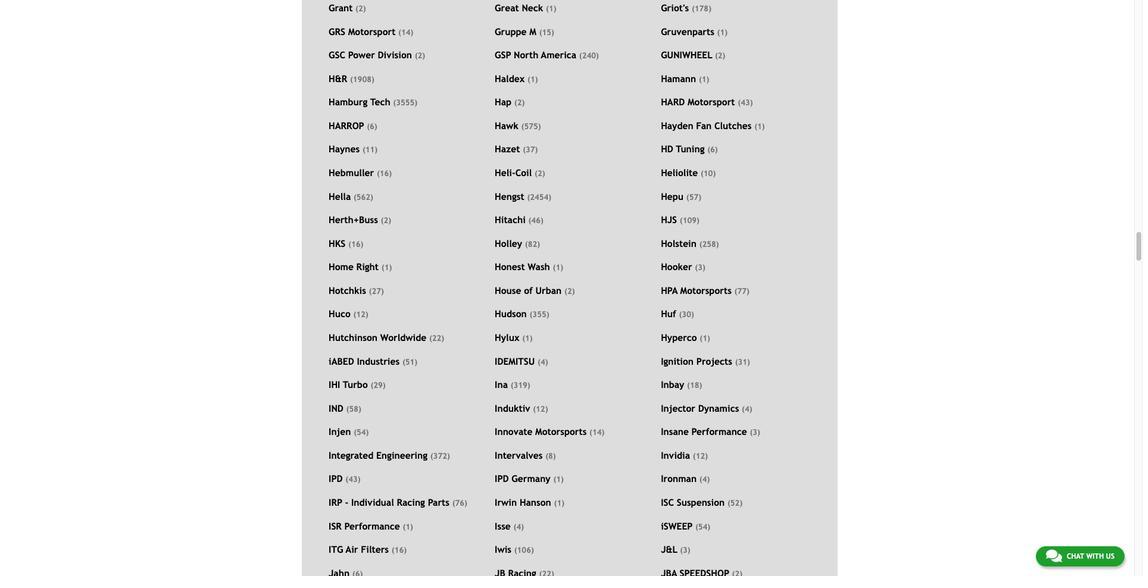 Task type: locate. For each thing, give the bounding box(es) containing it.
turbo
[[343, 380, 368, 390]]

huco
[[329, 309, 351, 320]]

0 vertical spatial (43)
[[738, 98, 753, 107]]

(54) inside 'isweep (54)'
[[696, 523, 711, 532]]

motorsports up (30)
[[681, 285, 732, 296]]

(2) right coil
[[535, 169, 545, 178]]

haldex (1)
[[495, 73, 538, 84]]

(2) right herth+buss
[[381, 216, 391, 225]]

motorsports up (8)
[[536, 427, 587, 437]]

(6) inside hd tuning (6)
[[708, 146, 718, 155]]

(1) right haldex
[[528, 75, 538, 84]]

ignition
[[661, 356, 694, 367]]

with
[[1087, 553, 1105, 561]]

1 vertical spatial (12)
[[533, 405, 548, 414]]

hebmuller (16)
[[329, 167, 392, 178]]

great
[[495, 2, 519, 13]]

irwin
[[495, 497, 517, 508]]

chat
[[1067, 553, 1085, 561]]

(4) right isse
[[514, 523, 524, 532]]

(1) inside hamann (1)
[[699, 75, 710, 84]]

gsc
[[329, 49, 346, 60]]

(3)
[[695, 263, 706, 272], [750, 429, 761, 437], [680, 546, 691, 555]]

america
[[541, 49, 577, 60]]

racing
[[397, 497, 425, 508]]

ipd up irwin
[[495, 474, 509, 485]]

(14) for grs motorsport
[[399, 28, 414, 37]]

(4) right dynamics
[[742, 405, 753, 414]]

(4) inside injector dynamics (4)
[[742, 405, 753, 414]]

1 horizontal spatial (43)
[[738, 98, 753, 107]]

1 horizontal spatial (12)
[[533, 405, 548, 414]]

1 vertical spatial motorsports
[[536, 427, 587, 437]]

isweep (54)
[[661, 521, 711, 532]]

(12) inside huco (12)
[[354, 311, 369, 320]]

2 vertical spatial (16)
[[392, 546, 407, 555]]

0 vertical spatial (14)
[[399, 28, 414, 37]]

hengst (2454)
[[495, 191, 552, 202]]

(16) right hks at the top of the page
[[349, 240, 364, 249]]

heliolite (10)
[[661, 167, 716, 178]]

(16) inside hks (16)
[[349, 240, 364, 249]]

(355)
[[530, 311, 550, 320]]

1 vertical spatial (6)
[[708, 146, 718, 155]]

(4) up "isc suspension (52)"
[[700, 476, 710, 485]]

(3) inside j&l (3)
[[680, 546, 691, 555]]

iabed industries (51)
[[329, 356, 418, 367]]

(43) up -
[[346, 476, 361, 485]]

(12) for invidia
[[693, 452, 708, 461]]

(1) up ignition projects (31)
[[700, 334, 711, 343]]

(54) right injen
[[354, 429, 369, 437]]

2 horizontal spatial (12)
[[693, 452, 708, 461]]

(3) right j&l
[[680, 546, 691, 555]]

2 vertical spatial (12)
[[693, 452, 708, 461]]

(2) right hap at the top
[[515, 98, 525, 107]]

holstein
[[661, 238, 697, 249]]

(2) inside 'house of urban (2)'
[[565, 287, 575, 296]]

1 vertical spatial (3)
[[750, 429, 761, 437]]

intervalves
[[495, 450, 543, 461]]

(43)
[[738, 98, 753, 107], [346, 476, 361, 485]]

1 horizontal spatial (3)
[[695, 263, 706, 272]]

hd tuning (6)
[[661, 144, 718, 155]]

1 horizontal spatial motorsports
[[681, 285, 732, 296]]

hard
[[661, 97, 685, 107]]

heli-
[[495, 167, 516, 178]]

1 horizontal spatial (54)
[[696, 523, 711, 532]]

2 ipd from the left
[[495, 474, 509, 485]]

0 vertical spatial (54)
[[354, 429, 369, 437]]

(16) right filters
[[392, 546, 407, 555]]

(14) inside the grs motorsport (14)
[[399, 28, 414, 37]]

(1) inside ipd germany (1)
[[554, 476, 564, 485]]

filters
[[361, 545, 389, 555]]

grs motorsport (14)
[[329, 26, 414, 37]]

(2) right grant
[[356, 4, 366, 13]]

(2) inside heli-coil (2)
[[535, 169, 545, 178]]

(12) inside induktiv (12)
[[533, 405, 548, 414]]

1 ipd from the left
[[329, 474, 343, 485]]

motorsport
[[348, 26, 396, 37], [688, 97, 735, 107]]

performance
[[692, 427, 748, 437], [345, 521, 400, 532]]

ipd for ipd germany
[[495, 474, 509, 485]]

(1) right hanson
[[554, 499, 565, 508]]

1 horizontal spatial (6)
[[708, 146, 718, 155]]

1 vertical spatial motorsport
[[688, 97, 735, 107]]

(37)
[[523, 146, 538, 155]]

0 horizontal spatial (54)
[[354, 429, 369, 437]]

insane performance (3)
[[661, 427, 761, 437]]

(1) up hard motorsport (43)
[[699, 75, 710, 84]]

(51)
[[403, 358, 418, 367]]

gruvenparts
[[661, 26, 715, 37]]

injector dynamics (4)
[[661, 403, 753, 414]]

(2) inside gsc power division (2)
[[415, 51, 425, 60]]

hazet
[[495, 144, 520, 155]]

(6) right tuning
[[708, 146, 718, 155]]

ina
[[495, 380, 508, 390]]

(12) up innovate motorsports (14)
[[533, 405, 548, 414]]

(14) inside innovate motorsports (14)
[[590, 429, 605, 437]]

(2) right division
[[415, 51, 425, 60]]

1 horizontal spatial ipd
[[495, 474, 509, 485]]

innovate
[[495, 427, 533, 437]]

projects
[[697, 356, 733, 367]]

(10)
[[701, 169, 716, 178]]

(2) right urban
[[565, 287, 575, 296]]

performance down individual
[[345, 521, 400, 532]]

(3) for j&l
[[680, 546, 691, 555]]

division
[[378, 49, 412, 60]]

0 horizontal spatial motorsports
[[536, 427, 587, 437]]

(54) inside injen (54)
[[354, 429, 369, 437]]

motorsports
[[681, 285, 732, 296], [536, 427, 587, 437]]

ipd (43)
[[329, 474, 361, 485]]

(1) down racing
[[403, 523, 413, 532]]

0 vertical spatial performance
[[692, 427, 748, 437]]

0 horizontal spatial (3)
[[680, 546, 691, 555]]

hutchinson worldwide (22)
[[329, 332, 445, 343]]

(54) down "isc suspension (52)"
[[696, 523, 711, 532]]

1 horizontal spatial (14)
[[590, 429, 605, 437]]

2 horizontal spatial (3)
[[750, 429, 761, 437]]

hd
[[661, 144, 674, 155]]

0 vertical spatial (3)
[[695, 263, 706, 272]]

(43) inside ipd (43)
[[346, 476, 361, 485]]

(109)
[[680, 216, 700, 225]]

(2) inside hap (2)
[[515, 98, 525, 107]]

(3) down injector dynamics (4)
[[750, 429, 761, 437]]

2 vertical spatial (3)
[[680, 546, 691, 555]]

(43) up clutches
[[738, 98, 753, 107]]

-
[[345, 497, 349, 508]]

(4) right idemitsu
[[538, 358, 548, 367]]

1 vertical spatial (14)
[[590, 429, 605, 437]]

1 vertical spatial (43)
[[346, 476, 361, 485]]

griot's (178)
[[661, 2, 712, 13]]

hawk
[[495, 120, 519, 131]]

(106)
[[515, 546, 534, 555]]

0 vertical spatial (6)
[[367, 122, 378, 131]]

(2) right guniwheel
[[715, 51, 726, 60]]

(6) inside the harrop (6)
[[367, 122, 378, 131]]

(1) down (8)
[[554, 476, 564, 485]]

(1) inside gruvenparts (1)
[[718, 28, 728, 37]]

0 horizontal spatial motorsport
[[348, 26, 396, 37]]

0 horizontal spatial (6)
[[367, 122, 378, 131]]

1 horizontal spatial performance
[[692, 427, 748, 437]]

ipd up the irp
[[329, 474, 343, 485]]

(1) right right
[[382, 263, 392, 272]]

(1) inside irwin hanson (1)
[[554, 499, 565, 508]]

(12) right huco
[[354, 311, 369, 320]]

0 vertical spatial motorsport
[[348, 26, 396, 37]]

hard motorsport (43)
[[661, 97, 753, 107]]

(57)
[[687, 193, 702, 202]]

(1) right hylux
[[523, 334, 533, 343]]

(14)
[[399, 28, 414, 37], [590, 429, 605, 437]]

performance down dynamics
[[692, 427, 748, 437]]

hylux (1)
[[495, 332, 533, 343]]

(16) down (11)
[[377, 169, 392, 178]]

motorsport up gsc power division (2)
[[348, 26, 396, 37]]

0 vertical spatial (12)
[[354, 311, 369, 320]]

0 horizontal spatial (43)
[[346, 476, 361, 485]]

(12) right the invidia at the right
[[693, 452, 708, 461]]

coil
[[516, 167, 532, 178]]

1 horizontal spatial motorsport
[[688, 97, 735, 107]]

(1)
[[546, 4, 557, 13], [718, 28, 728, 37], [528, 75, 538, 84], [699, 75, 710, 84], [755, 122, 765, 131], [382, 263, 392, 272], [553, 263, 564, 272], [523, 334, 533, 343], [700, 334, 711, 343], [554, 476, 564, 485], [554, 499, 565, 508], [403, 523, 413, 532]]

(4) inside idemitsu (4)
[[538, 358, 548, 367]]

(1) right neck
[[546, 4, 557, 13]]

(4) inside ironman (4)
[[700, 476, 710, 485]]

(1) inside home right (1)
[[382, 263, 392, 272]]

(2) inside guniwheel (2)
[[715, 51, 726, 60]]

individual
[[351, 497, 394, 508]]

(3) up hpa motorsports (77)
[[695, 263, 706, 272]]

ipd
[[329, 474, 343, 485], [495, 474, 509, 485]]

1 vertical spatial performance
[[345, 521, 400, 532]]

grant
[[329, 2, 353, 13]]

(4) inside isse (4)
[[514, 523, 524, 532]]

innovate motorsports (14)
[[495, 427, 605, 437]]

heli-coil (2)
[[495, 167, 545, 178]]

0 vertical spatial motorsports
[[681, 285, 732, 296]]

huf
[[661, 309, 677, 320]]

(82)
[[525, 240, 540, 249]]

0 vertical spatial (16)
[[377, 169, 392, 178]]

(6) up (11)
[[367, 122, 378, 131]]

isc
[[661, 497, 674, 508]]

(3) inside hooker (3)
[[695, 263, 706, 272]]

(1) right "gruvenparts"
[[718, 28, 728, 37]]

(1) inside isr performance (1)
[[403, 523, 413, 532]]

1 vertical spatial (16)
[[349, 240, 364, 249]]

integrated engineering (372)
[[329, 450, 450, 461]]

(3) for hooker
[[695, 263, 706, 272]]

hudson (355)
[[495, 309, 550, 320]]

(4) for idemitsu
[[538, 358, 548, 367]]

hpa motorsports (77)
[[661, 285, 750, 296]]

herth+buss
[[329, 215, 378, 225]]

0 horizontal spatial ipd
[[329, 474, 343, 485]]

(12) inside invidia (12)
[[693, 452, 708, 461]]

house
[[495, 285, 522, 296]]

(1) right clutches
[[755, 122, 765, 131]]

inbay
[[661, 380, 685, 390]]

hepu (57)
[[661, 191, 702, 202]]

0 horizontal spatial (12)
[[354, 311, 369, 320]]

insane
[[661, 427, 689, 437]]

(76)
[[453, 499, 468, 508]]

(16) for hks
[[349, 240, 364, 249]]

(54) for injen
[[354, 429, 369, 437]]

motorsports for innovate
[[536, 427, 587, 437]]

motorsport up hayden fan clutches (1)
[[688, 97, 735, 107]]

(27)
[[369, 287, 384, 296]]

(1) right wash
[[553, 263, 564, 272]]

performance for insane
[[692, 427, 748, 437]]

(46)
[[529, 216, 544, 225]]

1 vertical spatial (54)
[[696, 523, 711, 532]]

(1) inside great neck (1)
[[546, 4, 557, 13]]

(1908)
[[350, 75, 375, 84]]

huco (12)
[[329, 309, 369, 320]]

hpa
[[661, 285, 678, 296]]

ind (58)
[[329, 403, 361, 414]]

0 horizontal spatial performance
[[345, 521, 400, 532]]

(6)
[[367, 122, 378, 131], [708, 146, 718, 155]]

neck
[[522, 2, 543, 13]]

itg air filters (16)
[[329, 545, 407, 555]]

0 horizontal spatial (14)
[[399, 28, 414, 37]]

gruvenparts (1)
[[661, 26, 728, 37]]

(16) inside hebmuller (16)
[[377, 169, 392, 178]]



Task type: describe. For each thing, give the bounding box(es) containing it.
us
[[1107, 553, 1115, 561]]

motorsport for grs
[[348, 26, 396, 37]]

(12) for huco
[[354, 311, 369, 320]]

hudson
[[495, 309, 527, 320]]

(575)
[[522, 122, 541, 131]]

gsp north america (240)
[[495, 49, 599, 60]]

chat with us link
[[1036, 547, 1125, 567]]

haynes (11)
[[329, 144, 378, 155]]

fan
[[697, 120, 712, 131]]

idemitsu (4)
[[495, 356, 548, 367]]

clutches
[[715, 120, 752, 131]]

huf (30)
[[661, 309, 694, 320]]

invidia
[[661, 450, 690, 461]]

(54) for isweep
[[696, 523, 711, 532]]

intervalves (8)
[[495, 450, 556, 461]]

hamburg tech (3555)
[[329, 97, 418, 107]]

honest wash (1)
[[495, 262, 564, 272]]

iwis (106)
[[495, 545, 534, 555]]

hamburg
[[329, 97, 368, 107]]

(1) inside hayden fan clutches (1)
[[755, 122, 765, 131]]

(77)
[[735, 287, 750, 296]]

(43) inside hard motorsport (43)
[[738, 98, 753, 107]]

hazet (37)
[[495, 144, 538, 155]]

(2) inside herth+buss (2)
[[381, 216, 391, 225]]

hylux
[[495, 332, 520, 343]]

(1) inside haldex (1)
[[528, 75, 538, 84]]

motorsports for hpa
[[681, 285, 732, 296]]

(1) inside honest wash (1)
[[553, 263, 564, 272]]

(11)
[[363, 146, 378, 155]]

(4) for ironman
[[700, 476, 710, 485]]

hitachi
[[495, 215, 526, 225]]

(14) for innovate motorsports
[[590, 429, 605, 437]]

great neck (1)
[[495, 2, 557, 13]]

injen (54)
[[329, 427, 369, 437]]

ihi turbo (29)
[[329, 380, 386, 390]]

isc suspension (52)
[[661, 497, 743, 508]]

h&r
[[329, 73, 347, 84]]

(3) inside "insane performance (3)"
[[750, 429, 761, 437]]

motorsport for hard
[[688, 97, 735, 107]]

haldex
[[495, 73, 525, 84]]

(22)
[[429, 334, 445, 343]]

iwis
[[495, 545, 512, 555]]

isweep
[[661, 521, 693, 532]]

heliolite
[[661, 167, 698, 178]]

(2) inside grant (2)
[[356, 4, 366, 13]]

(1) inside hylux (1)
[[523, 334, 533, 343]]

ipd for ipd
[[329, 474, 343, 485]]

north
[[514, 49, 539, 60]]

m
[[530, 26, 537, 37]]

comments image
[[1047, 549, 1063, 564]]

irp - individual racing parts (76)
[[329, 497, 468, 508]]

suspension
[[677, 497, 725, 508]]

ironman
[[661, 474, 697, 485]]

air
[[346, 545, 358, 555]]

(4) for isse
[[514, 523, 524, 532]]

ipd germany (1)
[[495, 474, 564, 485]]

(1) inside hyperco (1)
[[700, 334, 711, 343]]

engineering
[[376, 450, 428, 461]]

(12) for induktiv
[[533, 405, 548, 414]]

hotchkis
[[329, 285, 366, 296]]

itg
[[329, 545, 343, 555]]

dynamics
[[699, 403, 740, 414]]

(31)
[[736, 358, 751, 367]]

hayden fan clutches (1)
[[661, 120, 765, 131]]

injen
[[329, 427, 351, 437]]

grs
[[329, 26, 346, 37]]

isr
[[329, 521, 342, 532]]

performance for isr
[[345, 521, 400, 532]]

hap
[[495, 97, 512, 107]]

hamann (1)
[[661, 73, 710, 84]]

hooker (3)
[[661, 262, 706, 272]]

inbay (18)
[[661, 380, 703, 390]]

harrop (6)
[[329, 120, 378, 131]]

integrated
[[329, 450, 374, 461]]

(16) for hebmuller
[[377, 169, 392, 178]]

grant (2)
[[329, 2, 366, 13]]

holley (82)
[[495, 238, 540, 249]]

ind
[[329, 403, 344, 414]]

gsc power division (2)
[[329, 49, 425, 60]]

griot's
[[661, 2, 689, 13]]

(178)
[[692, 4, 712, 13]]

home
[[329, 262, 354, 272]]

hawk (575)
[[495, 120, 541, 131]]

germany
[[512, 474, 551, 485]]

guniwheel
[[661, 49, 713, 60]]

hyperco
[[661, 332, 697, 343]]

(258)
[[700, 240, 719, 249]]

induktiv
[[495, 403, 531, 414]]

h&r (1908)
[[329, 73, 375, 84]]

hella (562)
[[329, 191, 373, 202]]

induktiv (12)
[[495, 403, 548, 414]]

isse (4)
[[495, 521, 524, 532]]

hitachi (46)
[[495, 215, 544, 225]]

hap (2)
[[495, 97, 525, 107]]

(16) inside itg air filters (16)
[[392, 546, 407, 555]]

parts
[[428, 497, 450, 508]]

(30)
[[679, 311, 694, 320]]

house of urban (2)
[[495, 285, 575, 296]]

isse
[[495, 521, 511, 532]]

ironman (4)
[[661, 474, 710, 485]]

hks
[[329, 238, 346, 249]]



Task type: vqa. For each thing, say whether or not it's contained in the screenshot.


